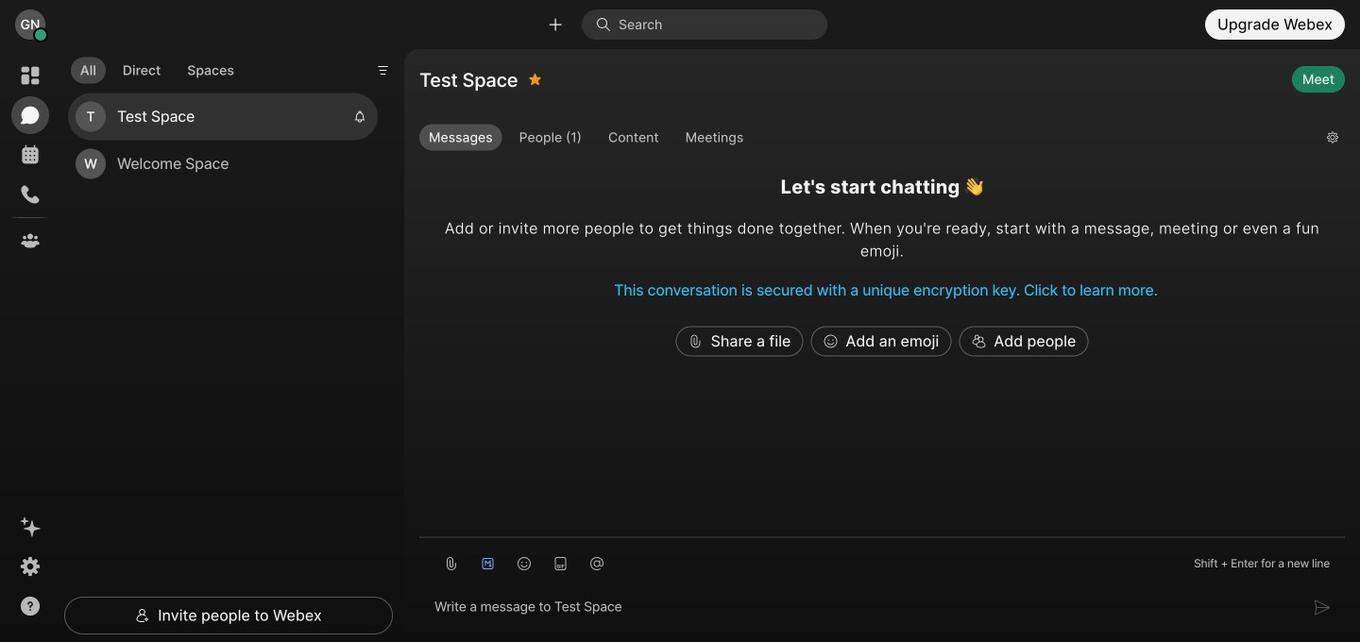 Task type: describe. For each thing, give the bounding box(es) containing it.
message composer toolbar element
[[419, 538, 1345, 582]]

test space, you will be notified of all new messages in this space list item
[[68, 93, 378, 140]]



Task type: vqa. For each thing, say whether or not it's contained in the screenshot.
tab list
yes



Task type: locate. For each thing, give the bounding box(es) containing it.
group
[[419, 124, 1312, 155]]

webex tab list
[[11, 57, 49, 260]]

navigation
[[0, 49, 60, 642]]

you will be notified of all new messages in this space image
[[353, 110, 367, 123]]

welcome space list item
[[68, 140, 378, 188]]

tab list
[[66, 46, 248, 89]]



